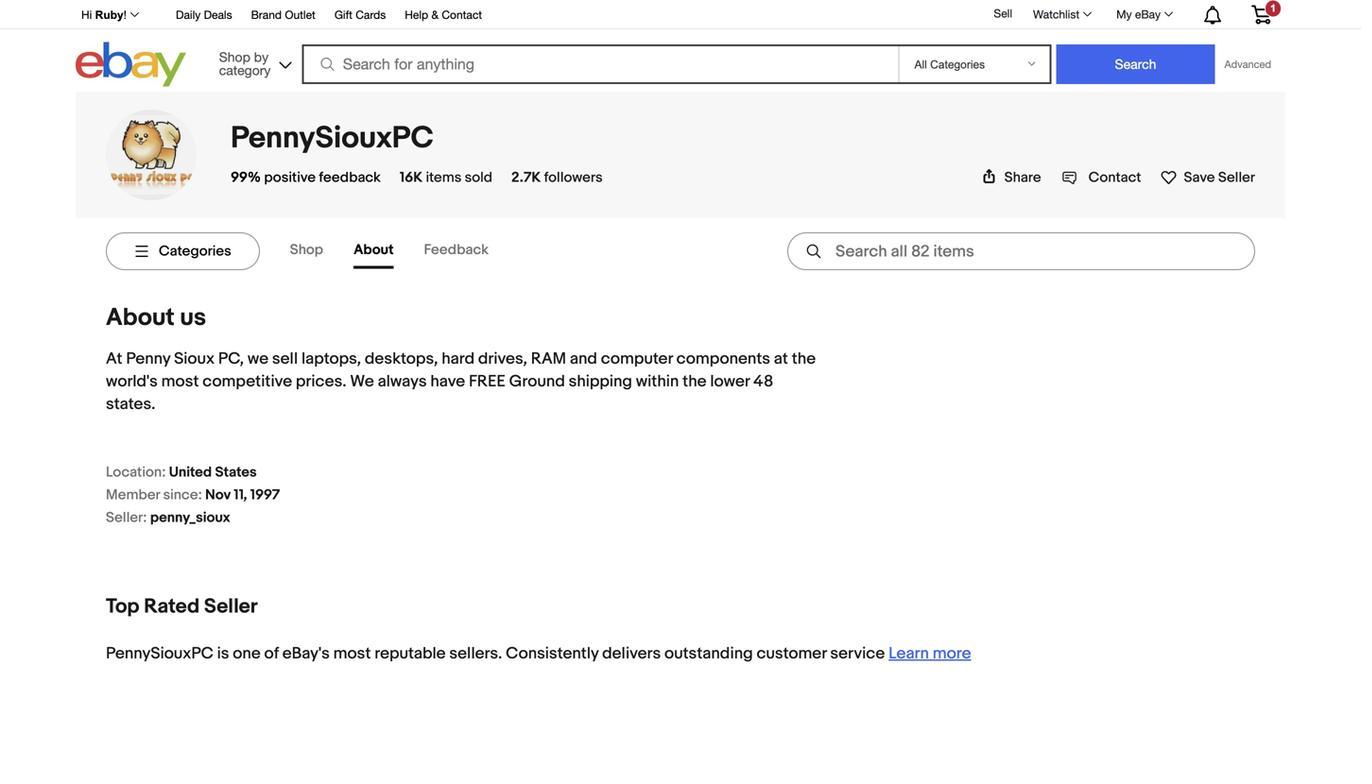 Task type: describe. For each thing, give the bounding box(es) containing it.
1 link
[[1240, 0, 1283, 27]]

top rated seller
[[106, 595, 258, 619]]

location:
[[106, 464, 166, 481]]

sell
[[272, 349, 298, 369]]

prices.
[[296, 372, 346, 392]]

penny
[[126, 349, 170, 369]]

help & contact link
[[405, 5, 482, 26]]

16k
[[400, 169, 423, 186]]

about us
[[106, 303, 206, 333]]

share
[[1004, 169, 1041, 186]]

save seller
[[1184, 169, 1255, 186]]

service
[[830, 644, 885, 664]]

deals
[[204, 8, 232, 21]]

sioux
[[174, 349, 215, 369]]

have
[[430, 372, 465, 392]]

brand
[[251, 8, 282, 21]]

penny_sioux
[[150, 509, 230, 526]]

gift
[[334, 8, 353, 21]]

help
[[405, 8, 428, 21]]

1 vertical spatial most
[[333, 644, 371, 664]]

positive
[[264, 169, 316, 186]]

pennysiouxpc is one of ebay's most reputable sellers. consistently delivers outstanding customer service learn more
[[106, 644, 971, 664]]

laptops,
[[301, 349, 361, 369]]

contact inside account 'navigation'
[[442, 8, 482, 21]]

hi ruby !
[[81, 9, 127, 21]]

shop for shop
[[290, 242, 323, 259]]

top
[[106, 595, 139, 619]]

pennysiouxpc image
[[106, 115, 197, 195]]

computer
[[601, 349, 673, 369]]

pc,
[[218, 349, 244, 369]]

united
[[169, 464, 212, 481]]

daily
[[176, 8, 201, 21]]

save seller button
[[1160, 165, 1255, 186]]

1 vertical spatial contact
[[1089, 169, 1141, 186]]

watchlist
[[1033, 8, 1080, 21]]

and
[[570, 349, 597, 369]]

shop for shop by category
[[219, 49, 250, 65]]

none submit inside "shop by category" banner
[[1056, 44, 1215, 84]]

pennysiouxpc link
[[231, 120, 434, 157]]

99%
[[231, 169, 261, 186]]

cards
[[356, 8, 386, 21]]

world's
[[106, 372, 158, 392]]

pennysiouxpc for pennysiouxpc is one of ebay's most reputable sellers. consistently delivers outstanding customer service learn more
[[106, 644, 213, 664]]

ram
[[531, 349, 566, 369]]

pennysiouxpc for pennysiouxpc
[[231, 120, 434, 157]]

help & contact
[[405, 8, 482, 21]]

more
[[933, 644, 971, 664]]

about for about us
[[106, 303, 175, 333]]

feedback
[[319, 169, 381, 186]]

location: united states member since: nov 11, 1997 seller: penny_sioux
[[106, 464, 280, 526]]

ebay's
[[282, 644, 330, 664]]

0 horizontal spatial the
[[683, 372, 707, 392]]

within
[[636, 372, 679, 392]]

ground
[[509, 372, 565, 392]]

11,
[[234, 487, 247, 504]]

sell
[[994, 7, 1012, 20]]

hard
[[442, 349, 475, 369]]

sold
[[465, 169, 492, 186]]

at
[[774, 349, 788, 369]]

&
[[431, 8, 439, 21]]

most inside at penny sioux pc, we sell laptops, desktops, hard drives, ram and computer components at the world's most competitive prices.  we always have free ground shipping within the lower 48 states.
[[161, 372, 199, 392]]

gift cards
[[334, 8, 386, 21]]

consistently
[[506, 644, 599, 664]]

daily deals
[[176, 8, 232, 21]]

followers
[[544, 169, 603, 186]]

drives,
[[478, 349, 527, 369]]

2.7k
[[511, 169, 541, 186]]



Task type: locate. For each thing, give the bounding box(es) containing it.
0 vertical spatial pennysiouxpc
[[231, 120, 434, 157]]

0 vertical spatial shop
[[219, 49, 250, 65]]

brand outlet link
[[251, 5, 316, 26]]

1 vertical spatial seller
[[204, 595, 258, 619]]

shop down 99% positive feedback
[[290, 242, 323, 259]]

0 vertical spatial contact
[[442, 8, 482, 21]]

advanced link
[[1215, 45, 1281, 83]]

1997
[[250, 487, 280, 504]]

watchlist link
[[1023, 3, 1100, 26]]

sellers.
[[449, 644, 502, 664]]

one
[[233, 644, 261, 664]]

categories button
[[106, 233, 260, 270]]

0 horizontal spatial about
[[106, 303, 175, 333]]

items
[[426, 169, 462, 186]]

1 vertical spatial about
[[106, 303, 175, 333]]

48
[[753, 372, 773, 392]]

1 vertical spatial the
[[683, 372, 707, 392]]

contact right &
[[442, 8, 482, 21]]

shop by category banner
[[71, 0, 1286, 92]]

seller up is
[[204, 595, 258, 619]]

my ebay link
[[1106, 3, 1182, 26]]

advanced
[[1225, 58, 1271, 70]]

1 horizontal spatial about
[[354, 242, 394, 259]]

is
[[217, 644, 229, 664]]

since:
[[163, 487, 202, 504]]

1 horizontal spatial most
[[333, 644, 371, 664]]

seller inside button
[[1218, 169, 1255, 186]]

99% positive feedback
[[231, 169, 381, 186]]

1 horizontal spatial pennysiouxpc
[[231, 120, 434, 157]]

1
[[1270, 2, 1276, 14]]

states.
[[106, 395, 155, 414]]

most right ebay's at the left of the page
[[333, 644, 371, 664]]

about
[[354, 242, 394, 259], [106, 303, 175, 333]]

contact link
[[1062, 169, 1141, 186]]

shop left by
[[219, 49, 250, 65]]

None submit
[[1056, 44, 1215, 84]]

most
[[161, 372, 199, 392], [333, 644, 371, 664]]

0 vertical spatial about
[[354, 242, 394, 259]]

most down sioux
[[161, 372, 199, 392]]

learn more link
[[889, 644, 971, 664]]

my
[[1116, 8, 1132, 21]]

shop
[[219, 49, 250, 65], [290, 242, 323, 259]]

brand outlet
[[251, 8, 316, 21]]

competitive
[[203, 372, 292, 392]]

0 horizontal spatial pennysiouxpc
[[106, 644, 213, 664]]

contact
[[442, 8, 482, 21], [1089, 169, 1141, 186]]

nov
[[205, 487, 231, 504]]

pennysiouxpc down rated on the left of the page
[[106, 644, 213, 664]]

about for about
[[354, 242, 394, 259]]

feedback
[[424, 242, 489, 259]]

seller:
[[106, 509, 147, 526]]

seller right 'save'
[[1218, 169, 1255, 186]]

always
[[378, 372, 427, 392]]

save
[[1184, 169, 1215, 186]]

delivers
[[602, 644, 661, 664]]

shop inside tab list
[[290, 242, 323, 259]]

Search for anything text field
[[305, 46, 895, 82]]

Search all 82 items field
[[787, 233, 1255, 270]]

ebay
[[1135, 8, 1161, 21]]

category
[[219, 62, 271, 78]]

outstanding
[[664, 644, 753, 664]]

0 vertical spatial most
[[161, 372, 199, 392]]

about up penny
[[106, 303, 175, 333]]

2.7k followers
[[511, 169, 603, 186]]

shop inside shop by category
[[219, 49, 250, 65]]

components
[[676, 349, 770, 369]]

us
[[180, 303, 206, 333]]

the left lower
[[683, 372, 707, 392]]

0 vertical spatial the
[[792, 349, 816, 369]]

of
[[264, 644, 279, 664]]

reputable
[[375, 644, 446, 664]]

states
[[215, 464, 257, 481]]

about inside tab list
[[354, 242, 394, 259]]

my ebay
[[1116, 8, 1161, 21]]

member
[[106, 487, 160, 504]]

share button
[[982, 169, 1041, 186]]

0 vertical spatial seller
[[1218, 169, 1255, 186]]

1 vertical spatial pennysiouxpc
[[106, 644, 213, 664]]

rated
[[144, 595, 200, 619]]

shop by category button
[[211, 42, 296, 83]]

learn
[[889, 644, 929, 664]]

the right at
[[792, 349, 816, 369]]

free
[[469, 372, 506, 392]]

1 horizontal spatial the
[[792, 349, 816, 369]]

0 horizontal spatial most
[[161, 372, 199, 392]]

ruby
[[95, 9, 124, 21]]

0 horizontal spatial contact
[[442, 8, 482, 21]]

about down the feedback
[[354, 242, 394, 259]]

shipping
[[569, 372, 632, 392]]

contact left 'save'
[[1089, 169, 1141, 186]]

pennysiouxpc up the feedback
[[231, 120, 434, 157]]

tab list
[[290, 234, 519, 269]]

seller
[[1218, 169, 1255, 186], [204, 595, 258, 619]]

gift cards link
[[334, 5, 386, 26]]

0 horizontal spatial seller
[[204, 595, 258, 619]]

1 horizontal spatial contact
[[1089, 169, 1141, 186]]

1 horizontal spatial shop
[[290, 242, 323, 259]]

sell link
[[985, 7, 1021, 20]]

account navigation
[[71, 0, 1286, 29]]

1 vertical spatial shop
[[290, 242, 323, 259]]

0 horizontal spatial shop
[[219, 49, 250, 65]]

outlet
[[285, 8, 316, 21]]

1 horizontal spatial seller
[[1218, 169, 1255, 186]]

desktops,
[[365, 349, 438, 369]]

categories
[[159, 243, 231, 260]]

customer
[[757, 644, 827, 664]]

shop by category
[[219, 49, 271, 78]]

at penny sioux pc, we sell laptops, desktops, hard drives, ram and computer components at the world's most competitive prices.  we always have free ground shipping within the lower 48 states.
[[106, 349, 816, 414]]

16k items sold
[[400, 169, 492, 186]]

daily deals link
[[176, 5, 232, 26]]

the
[[792, 349, 816, 369], [683, 372, 707, 392]]

pennysiouxpc
[[231, 120, 434, 157], [106, 644, 213, 664]]

hi
[[81, 9, 92, 21]]

tab list containing shop
[[290, 234, 519, 269]]

!
[[124, 9, 127, 21]]

by
[[254, 49, 269, 65]]



Task type: vqa. For each thing, say whether or not it's contained in the screenshot.
"1997"
yes



